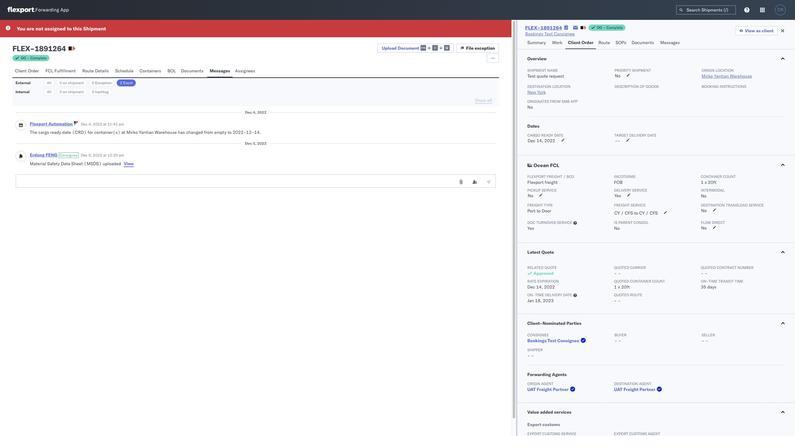 Task type: vqa. For each thing, say whether or not it's contained in the screenshot.
Dec 5, 2022
yes



Task type: locate. For each thing, give the bounding box(es) containing it.
shipment for 0 exception
[[68, 80, 84, 85]]

rate
[[528, 279, 537, 284]]

bookings down flex- in the right top of the page
[[525, 31, 544, 37]]

0 vertical spatial all button
[[43, 79, 55, 87]]

1 horizontal spatial complete
[[607, 25, 623, 30]]

0 horizontal spatial warehouse
[[155, 130, 177, 135]]

feng
[[46, 152, 57, 158]]

on- up 35
[[701, 279, 709, 284]]

ready up dec 14, 2022
[[541, 133, 553, 138]]

flex-1891264 link
[[525, 25, 562, 31]]

not
[[35, 25, 43, 32]]

1 partner from the left
[[553, 387, 569, 392]]

for
[[88, 130, 93, 135]]

freight up port
[[528, 203, 543, 208]]

dec
[[245, 110, 252, 115], [81, 122, 88, 126], [528, 138, 536, 144], [245, 141, 252, 146], [81, 153, 88, 158], [528, 284, 535, 290]]

1 horizontal spatial documents button
[[629, 37, 658, 49]]

flex-
[[525, 25, 541, 31]]

client-nominated parties
[[528, 321, 582, 326]]

documents button up overview 'button'
[[629, 37, 658, 49]]

1 agent from the left
[[541, 382, 554, 386]]

quoted left route
[[614, 293, 629, 297]]

2022 up for
[[93, 122, 102, 126]]

shipment inside shipment name test quote request
[[528, 68, 546, 73]]

origin
[[702, 68, 715, 73], [528, 382, 540, 386]]

complete
[[607, 25, 623, 30], [30, 56, 47, 60]]

uat freight partner down destination agent
[[614, 387, 656, 392]]

1891264 up the work
[[541, 25, 562, 31]]

uat freight partner for origin
[[528, 387, 569, 392]]

no down "pickup"
[[528, 193, 534, 199]]

documents button
[[629, 37, 658, 49], [179, 65, 207, 77]]

0 vertical spatial view
[[745, 28, 755, 34]]

location for york
[[552, 84, 571, 89]]

on down the fulfillment
[[63, 80, 67, 85]]

dec down rate
[[528, 284, 535, 290]]

flexport. image
[[7, 7, 35, 13]]

0 horizontal spatial partner
[[553, 387, 569, 392]]

documents right bol button
[[181, 68, 204, 74]]

1 horizontal spatial app
[[571, 99, 578, 104]]

1 vertical spatial on
[[63, 89, 67, 94]]

0 horizontal spatial 20ft
[[621, 284, 630, 290]]

/ inside flexport freight / bco flexport freight
[[563, 174, 566, 179]]

1 vertical spatial app
[[571, 99, 578, 104]]

freight down destination agent
[[624, 387, 639, 392]]

1 vertical spatial 4,
[[89, 122, 92, 126]]

2 horizontal spatial /
[[646, 210, 649, 216]]

0 horizontal spatial x
[[618, 284, 620, 290]]

cargo
[[38, 130, 49, 135]]

client order for the leftmost "client order" button
[[15, 68, 39, 74]]

all button down the fcl fulfillment
[[43, 79, 55, 87]]

1 on from the top
[[63, 80, 67, 85]]

x inside quoted container count 1 x 20ft
[[618, 284, 620, 290]]

origin up booking
[[702, 68, 715, 73]]

transload
[[726, 203, 748, 208]]

erdong
[[30, 152, 45, 158]]

on- up jan
[[528, 293, 535, 297]]

1 uat from the left
[[528, 387, 536, 392]]

jan 18, 2023
[[528, 298, 554, 304]]

0 horizontal spatial uat
[[528, 387, 536, 392]]

number
[[738, 265, 754, 270]]

0 horizontal spatial documents button
[[179, 65, 207, 77]]

1 vertical spatial dg - complete
[[21, 56, 47, 60]]

20ft up 'quoted route - -'
[[621, 284, 630, 290]]

client order up external
[[15, 68, 39, 74]]

x down the container on the top of page
[[705, 180, 707, 185]]

1 horizontal spatial on-
[[701, 279, 709, 284]]

1 vertical spatial bookings
[[528, 338, 547, 344]]

0 horizontal spatial ready
[[50, 130, 61, 135]]

on for 0 exception
[[63, 80, 67, 85]]

dates
[[528, 123, 540, 129]]

shipper - -
[[528, 348, 543, 359]]

2022 down 14.
[[257, 141, 267, 146]]

1891264 down assigned
[[35, 44, 66, 53]]

0 vertical spatial x
[[705, 180, 707, 185]]

event
[[123, 80, 133, 85]]

1 all from the top
[[47, 80, 51, 85]]

forwarding for forwarding app
[[35, 7, 59, 13]]

the
[[30, 130, 37, 135]]

cy
[[615, 210, 620, 216], [639, 210, 645, 216]]

bookings
[[525, 31, 544, 37], [528, 338, 547, 344]]

0 horizontal spatial messages
[[210, 68, 230, 74]]

test up the new
[[528, 73, 536, 79]]

location inside destination location new york
[[552, 84, 571, 89]]

1 vertical spatial dg
[[21, 56, 26, 60]]

0 vertical spatial fcl
[[45, 68, 53, 74]]

messages up overview 'button'
[[661, 40, 680, 45]]

uat freight partner link down origin agent
[[528, 386, 577, 393]]

location inside origin location mirko yantian warehouse
[[716, 68, 734, 73]]

dec for dec 4, 2022
[[245, 110, 252, 115]]

0 vertical spatial quote
[[537, 73, 548, 79]]

order for the rightmost "client order" button
[[582, 40, 594, 45]]

1 vertical spatial 14,
[[536, 284, 543, 290]]

count inside quoted container count 1 x 20ft
[[652, 279, 665, 284]]

bookings test consignee link up the work
[[525, 31, 575, 37]]

count right the container on the top of page
[[723, 174, 736, 179]]

1 vertical spatial messages button
[[207, 65, 233, 77]]

uat freight partner for destination
[[614, 387, 656, 392]]

0 horizontal spatial cfs
[[625, 210, 633, 216]]

quote up approved
[[545, 265, 557, 270]]

dg
[[597, 25, 602, 30], [21, 56, 26, 60]]

origin for origin agent
[[528, 382, 540, 386]]

count inside container count 1 x 20ft
[[723, 174, 736, 179]]

0 vertical spatial test
[[545, 31, 553, 37]]

warehouse left "has"
[[155, 130, 177, 135]]

forwarding up origin agent
[[528, 372, 551, 377]]

14, down rate
[[536, 284, 543, 290]]

1 horizontal spatial 1
[[701, 180, 704, 185]]

1 vertical spatial documents
[[181, 68, 204, 74]]

1 down the container on the top of page
[[701, 180, 704, 185]]

you are not assigned to this shipment
[[17, 25, 106, 32]]

forwarding
[[35, 7, 59, 13], [528, 372, 551, 377]]

uat for origin
[[528, 387, 536, 392]]

1 horizontal spatial destination
[[614, 382, 638, 386]]

1 vertical spatial 1
[[614, 284, 617, 290]]

0 horizontal spatial count
[[652, 279, 665, 284]]

1 horizontal spatial forwarding
[[528, 372, 551, 377]]

latest
[[528, 249, 541, 255]]

location down request
[[552, 84, 571, 89]]

partner for destination agent
[[640, 387, 656, 392]]

shipment right this
[[83, 25, 106, 32]]

0 vertical spatial order
[[582, 40, 594, 45]]

route for route details
[[82, 68, 94, 74]]

0 on shipment
[[60, 80, 84, 85], [60, 89, 84, 94]]

uat freight partner link for origin
[[528, 386, 577, 393]]

2 on from the top
[[63, 89, 67, 94]]

no up flow
[[701, 208, 707, 213]]

2 partner from the left
[[640, 387, 656, 392]]

service right transload
[[749, 203, 764, 208]]

quoted inside quoted carrier - -
[[614, 265, 629, 270]]

2 uat freight partner from the left
[[614, 387, 656, 392]]

0 horizontal spatial client
[[15, 68, 27, 74]]

destination transload service
[[701, 203, 764, 208]]

1 cy from the left
[[615, 210, 620, 216]]

x up 'quoted route - -'
[[618, 284, 620, 290]]

4, up 14.
[[253, 110, 256, 115]]

test inside shipment name test quote request
[[528, 73, 536, 79]]

partner down agents
[[553, 387, 569, 392]]

quoted
[[614, 265, 629, 270], [701, 265, 716, 270], [614, 279, 629, 284], [614, 293, 629, 297]]

automation
[[48, 121, 73, 127]]

client for the rightmost "client order" button
[[568, 40, 581, 45]]

containers
[[140, 68, 161, 74]]

view as client button
[[736, 26, 778, 35]]

flexport automation
[[30, 121, 73, 127]]

0 vertical spatial mirko
[[702, 73, 713, 79]]

1 vertical spatial mirko
[[127, 130, 138, 135]]

containers button
[[137, 65, 165, 77]]

2022 up 14.
[[257, 110, 267, 115]]

2 vertical spatial shipment
[[68, 89, 84, 94]]

at left 12:20
[[103, 153, 107, 158]]

/ left bco
[[563, 174, 566, 179]]

0 vertical spatial 20ft
[[708, 180, 717, 185]]

seller
[[702, 333, 715, 337]]

1 vertical spatial client order button
[[12, 65, 43, 77]]

route left the sops
[[599, 40, 610, 45]]

has
[[178, 130, 185, 135]]

warehouse up instructions
[[730, 73, 752, 79]]

dg up route button
[[597, 25, 602, 30]]

quoted left "contract" at the right of page
[[701, 265, 716, 270]]

client up external
[[15, 68, 27, 74]]

dec 4, 2022
[[245, 110, 267, 115]]

shipper
[[528, 348, 543, 352]]

(crd)
[[72, 130, 87, 135]]

am
[[119, 153, 124, 158]]

route details button
[[80, 65, 113, 77]]

seller - -
[[702, 333, 715, 344]]

uat freight partner link
[[528, 386, 577, 393], [614, 386, 664, 393]]

to inside 'freight type port to door'
[[537, 208, 541, 214]]

1 horizontal spatial cfs
[[650, 210, 658, 216]]

freight
[[547, 174, 562, 179], [545, 180, 558, 185]]

messages button up overview 'button'
[[658, 37, 683, 49]]

0 vertical spatial delivery
[[630, 133, 647, 138]]

fcl left the fulfillment
[[45, 68, 53, 74]]

order for the leftmost "client order" button
[[28, 68, 39, 74]]

from
[[550, 99, 561, 104], [204, 130, 213, 135]]

1 vertical spatial forwarding
[[528, 372, 551, 377]]

0 vertical spatial shipment
[[83, 25, 106, 32]]

all for internal
[[47, 89, 51, 94]]

consignee up the data
[[60, 153, 78, 158]]

5,
[[253, 141, 256, 146], [89, 153, 92, 158]]

0 horizontal spatial 1891264
[[35, 44, 66, 53]]

--
[[615, 138, 620, 144]]

bookings test consignee down flex-1891264
[[525, 31, 575, 37]]

1 horizontal spatial fcl
[[550, 162, 559, 168]]

1 horizontal spatial uat freight partner
[[614, 387, 656, 392]]

1 vertical spatial 5,
[[89, 153, 92, 158]]

uat freight partner link down destination agent
[[614, 386, 664, 393]]

delivery up 2023
[[545, 293, 562, 297]]

at for flexport automation
[[103, 122, 106, 126]]

dg - complete
[[597, 25, 623, 30], [21, 56, 47, 60]]

agent down forwarding agents
[[541, 382, 554, 386]]

details
[[95, 68, 109, 74]]

0 vertical spatial complete
[[607, 25, 623, 30]]

agent for origin agent
[[541, 382, 554, 386]]

app right "smb"
[[571, 99, 578, 104]]

4, for dec 4, 2022
[[253, 110, 256, 115]]

dec down 12-
[[245, 141, 252, 146]]

delivery
[[614, 188, 631, 193]]

uat down destination agent
[[614, 387, 623, 392]]

1 all button from the top
[[43, 79, 55, 87]]

cy down service
[[639, 210, 645, 216]]

sops
[[616, 40, 627, 45]]

ready down flexport automation button
[[50, 130, 61, 135]]

time up days
[[709, 279, 718, 284]]

0 vertical spatial origin
[[702, 68, 715, 73]]

1 horizontal spatial count
[[723, 174, 736, 179]]

order
[[582, 40, 594, 45], [28, 68, 39, 74]]

1 0 on shipment from the top
[[60, 80, 84, 85]]

freight down ocean fcl
[[547, 174, 562, 179]]

on- for on-time transit time 35 days
[[701, 279, 709, 284]]

quoted inside 'quoted route - -'
[[614, 293, 629, 297]]

flex
[[12, 44, 30, 53]]

0 vertical spatial yantian
[[714, 73, 729, 79]]

0 horizontal spatial app
[[60, 7, 69, 13]]

1 vertical spatial destination
[[701, 203, 725, 208]]

no down intermodal
[[701, 193, 707, 199]]

origin inside origin location mirko yantian warehouse
[[702, 68, 715, 73]]

bol
[[168, 68, 176, 74]]

quoted contract number - - rate expiration dec 14, 2022
[[528, 265, 754, 290]]

1 uat freight partner from the left
[[528, 387, 569, 392]]

1 inside container count 1 x 20ft
[[701, 180, 704, 185]]

2022 up (msds) at the left of page
[[93, 153, 102, 158]]

1 horizontal spatial shipment
[[528, 68, 546, 73]]

0 vertical spatial documents
[[632, 40, 654, 45]]

pm
[[119, 122, 124, 126]]

quote down the name
[[537, 73, 548, 79]]

2 all from the top
[[47, 89, 51, 94]]

0 horizontal spatial documents
[[181, 68, 204, 74]]

flexport down ocean
[[528, 174, 546, 179]]

/ up consol
[[646, 210, 649, 216]]

no down originates
[[528, 104, 533, 110]]

1 horizontal spatial route
[[599, 40, 610, 45]]

fob
[[614, 180, 623, 185]]

messages button left assignees
[[207, 65, 233, 77]]

0 horizontal spatial /
[[563, 174, 566, 179]]

to right port
[[537, 208, 541, 214]]

freight up 'pickup service'
[[545, 180, 558, 185]]

0 vertical spatial flexport
[[30, 121, 47, 127]]

0 vertical spatial 14,
[[537, 138, 543, 144]]

quoted inside quoted contract number - - rate expiration dec 14, 2022
[[701, 265, 716, 270]]

schedule
[[115, 68, 134, 74]]

18,
[[535, 298, 542, 304]]

0 on shipment for 0 exception
[[60, 80, 84, 85]]

2
[[120, 80, 122, 85]]

20ft down the container on the top of page
[[708, 180, 717, 185]]

1 vertical spatial client order
[[15, 68, 39, 74]]

2 all button from the top
[[43, 88, 55, 96]]

0 vertical spatial from
[[550, 99, 561, 104]]

dg - complete up route button
[[597, 25, 623, 30]]

2 vertical spatial test
[[548, 338, 557, 344]]

hashtag
[[95, 89, 109, 94]]

1 horizontal spatial 1891264
[[541, 25, 562, 31]]

door
[[542, 208, 552, 214]]

12-
[[246, 130, 254, 135]]

2022-
[[233, 130, 246, 135]]

1 vertical spatial order
[[28, 68, 39, 74]]

on- inside on-time transit time 35 days
[[701, 279, 709, 284]]

11:41
[[107, 122, 118, 126]]

priority
[[615, 68, 631, 73]]

1 horizontal spatial agent
[[639, 382, 652, 386]]

0 horizontal spatial delivery
[[545, 293, 562, 297]]

shipment for 0 hashtag
[[68, 89, 84, 94]]

1 uat freight partner link from the left
[[528, 386, 577, 393]]

2 agent from the left
[[639, 382, 652, 386]]

1 vertical spatial bookings test consignee
[[528, 338, 579, 344]]

destination for new
[[528, 84, 552, 89]]

app inside originates from smb app no
[[571, 99, 578, 104]]

order up external
[[28, 68, 39, 74]]

no
[[615, 73, 621, 79], [528, 104, 533, 110], [528, 193, 534, 199], [701, 193, 707, 199], [701, 208, 707, 213], [701, 225, 707, 231], [614, 226, 620, 231]]

upload document
[[382, 45, 419, 51]]

material safety data sheet (msds) uploaded view
[[30, 161, 134, 167]]

dec for dec 14, 2022
[[528, 138, 536, 144]]

0 horizontal spatial client order
[[15, 68, 39, 74]]

cy up is
[[615, 210, 620, 216]]

0 horizontal spatial agent
[[541, 382, 554, 386]]

documents button right bol
[[179, 65, 207, 77]]

2 horizontal spatial destination
[[701, 203, 725, 208]]

from left empty on the top
[[204, 130, 213, 135]]

1 vertical spatial count
[[652, 279, 665, 284]]

2 uat freight partner link from the left
[[614, 386, 664, 393]]

dec for dec 5, 2022
[[245, 141, 252, 146]]

at for erdong feng
[[103, 153, 107, 158]]

incoterms
[[614, 174, 636, 179]]

ready
[[50, 130, 61, 135], [541, 133, 553, 138]]

documents up overview 'button'
[[632, 40, 654, 45]]

1 vertical spatial on-
[[528, 293, 535, 297]]

smb
[[562, 99, 570, 104]]

description
[[615, 84, 639, 89]]

1 vertical spatial x
[[618, 284, 620, 290]]

dec up material safety data sheet (msds) uploaded view
[[81, 153, 88, 158]]

1 horizontal spatial 5,
[[253, 141, 256, 146]]

time up jan 18, 2023
[[535, 293, 544, 297]]

service down flexport freight / bco flexport freight at the right of the page
[[542, 188, 557, 193]]

shipment
[[83, 25, 106, 32], [528, 68, 546, 73]]

at left 11:41
[[103, 122, 106, 126]]

2 vertical spatial at
[[103, 153, 107, 158]]

no inside the is parent consol no
[[614, 226, 620, 231]]

the cargo ready date (crd) for container(s)  at mirko yantian warehouse has changed from empty to 2022-12-14.
[[30, 130, 261, 135]]

quoted inside quoted container count 1 x 20ft
[[614, 279, 629, 284]]

location
[[716, 68, 734, 73], [552, 84, 571, 89]]

app up you are not assigned to this shipment
[[60, 7, 69, 13]]

bookings test consignee down nominated
[[528, 338, 579, 344]]

complete up the sops
[[607, 25, 623, 30]]

forwarding up the not
[[35, 7, 59, 13]]

0 vertical spatial dg
[[597, 25, 602, 30]]

fcl fulfillment
[[45, 68, 76, 74]]

5, up (msds) at the left of page
[[89, 153, 92, 158]]

forwarding for forwarding agents
[[528, 372, 551, 377]]

2 uat from the left
[[614, 387, 623, 392]]

2022 for dec 4, 2022
[[257, 110, 267, 115]]

client order button up external
[[12, 65, 43, 77]]

None text field
[[16, 174, 496, 188]]

no down is
[[614, 226, 620, 231]]

fcl right ocean
[[550, 162, 559, 168]]

destination inside destination location new york
[[528, 84, 552, 89]]

2 0 on shipment from the top
[[60, 89, 84, 94]]

0 horizontal spatial cy
[[615, 210, 620, 216]]

0 vertical spatial 0 on shipment
[[60, 80, 84, 85]]

all button for external
[[43, 79, 55, 87]]

0 vertical spatial messages button
[[658, 37, 683, 49]]

1 vertical spatial origin
[[528, 382, 540, 386]]

time right "transit"
[[735, 279, 744, 284]]

0 horizontal spatial route
[[82, 68, 94, 74]]

originates
[[528, 99, 549, 104]]

messages left assignees
[[210, 68, 230, 74]]

client-
[[528, 321, 543, 326]]

1 horizontal spatial x
[[705, 180, 707, 185]]

on
[[63, 80, 67, 85], [63, 89, 67, 94]]

2022 down expiration at the bottom of the page
[[544, 284, 555, 290]]

to
[[67, 25, 72, 32], [228, 130, 232, 135], [537, 208, 541, 214], [634, 210, 638, 216]]

1 horizontal spatial messages
[[661, 40, 680, 45]]

1 vertical spatial 20ft
[[621, 284, 630, 290]]

fcl inside 'button'
[[550, 162, 559, 168]]

4, for dec 4, 2022 at 11:41 pm
[[89, 122, 92, 126]]

freight inside 'freight type port to door'
[[528, 203, 543, 208]]

agent for destination agent
[[639, 382, 652, 386]]

agent up value added services button
[[639, 382, 652, 386]]



Task type: describe. For each thing, give the bounding box(es) containing it.
buyer - -
[[615, 333, 627, 344]]

1 vertical spatial yes
[[528, 226, 534, 231]]

new
[[528, 89, 536, 95]]

1 horizontal spatial delivery
[[630, 133, 647, 138]]

flexport for flexport freight / bco flexport freight
[[528, 174, 546, 179]]

1 horizontal spatial client order button
[[566, 37, 596, 49]]

value
[[528, 409, 539, 415]]

quoted for quoted carrier - -
[[614, 265, 629, 270]]

0 vertical spatial freight
[[547, 174, 562, 179]]

expiration
[[538, 279, 559, 284]]

uploaded
[[103, 161, 121, 167]]

2 vertical spatial destination
[[614, 382, 638, 386]]

internal
[[16, 89, 30, 94]]

freight down delivery
[[614, 203, 630, 208]]

1 vertical spatial warehouse
[[155, 130, 177, 135]]

os
[[778, 7, 784, 12]]

latest quote
[[528, 249, 554, 255]]

carrier
[[630, 265, 646, 270]]

1 cfs from the left
[[625, 210, 633, 216]]

uat for destination
[[614, 387, 623, 392]]

1 vertical spatial 1891264
[[35, 44, 66, 53]]

0 vertical spatial bookings test consignee link
[[525, 31, 575, 37]]

date up parties
[[563, 293, 572, 297]]

2 cfs from the left
[[650, 210, 658, 216]]

5, for dec 5, 2022 at 12:20 am
[[89, 153, 92, 158]]

0 horizontal spatial view
[[124, 161, 134, 167]]

you
[[17, 25, 25, 32]]

doc
[[528, 220, 536, 225]]

cy / cfs to cy / cfs
[[615, 210, 658, 216]]

overview button
[[518, 49, 795, 68]]

0 vertical spatial shipment
[[632, 68, 651, 73]]

quote inside shipment name test quote request
[[537, 73, 548, 79]]

description of goods
[[615, 84, 659, 89]]

1 horizontal spatial dg - complete
[[597, 25, 623, 30]]

originates from smb app no
[[528, 99, 578, 110]]

flex-1891264
[[525, 25, 562, 31]]

safety
[[47, 161, 60, 167]]

fcl inside button
[[45, 68, 53, 74]]

1 vertical spatial freight
[[545, 180, 558, 185]]

container count 1 x 20ft
[[701, 174, 736, 185]]

forwarding app
[[35, 7, 69, 13]]

1 horizontal spatial dg
[[597, 25, 602, 30]]

0 vertical spatial bookings test consignee
[[525, 31, 575, 37]]

intermodal
[[701, 188, 725, 193]]

mirko yantian warehouse link
[[702, 73, 752, 79]]

20ft inside quoted container count 1 x 20ft
[[621, 284, 630, 290]]

assignees button
[[233, 65, 259, 77]]

no down priority
[[615, 73, 621, 79]]

2022 for dec 14, 2022
[[545, 138, 555, 144]]

route details
[[82, 68, 109, 74]]

from inside originates from smb app no
[[550, 99, 561, 104]]

yantian inside origin location mirko yantian warehouse
[[714, 73, 729, 79]]

mirko inside origin location mirko yantian warehouse
[[702, 73, 713, 79]]

partner for origin agent
[[553, 387, 569, 392]]

2022 inside quoted contract number - - rate expiration dec 14, 2022
[[544, 284, 555, 290]]

erdong feng consignee
[[30, 152, 78, 158]]

target delivery date
[[615, 133, 657, 138]]

2022 for dec 5, 2022
[[257, 141, 267, 146]]

consignee down parties
[[558, 338, 579, 344]]

0 on shipment for 0 hashtag
[[60, 89, 84, 94]]

35
[[701, 284, 706, 290]]

client
[[762, 28, 774, 34]]

quoted container count 1 x 20ft
[[614, 279, 665, 290]]

upload document button
[[378, 43, 454, 53]]

on- for on-time delivery date
[[528, 293, 535, 297]]

1 horizontal spatial ready
[[541, 133, 553, 138]]

1 horizontal spatial messages button
[[658, 37, 683, 49]]

consignee down client-
[[528, 333, 549, 337]]

service
[[631, 203, 646, 208]]

file exception
[[466, 45, 495, 51]]

approved
[[534, 271, 554, 276]]

2022 for dec 4, 2022 at 11:41 pm
[[93, 122, 102, 126]]

to right empty on the top
[[228, 130, 232, 135]]

1 horizontal spatial /
[[621, 210, 624, 216]]

1 horizontal spatial documents
[[632, 40, 654, 45]]

date up dec 14, 2022
[[554, 133, 564, 138]]

0 horizontal spatial complete
[[30, 56, 47, 60]]

dec 5, 2022 at 12:20 am
[[81, 153, 124, 158]]

consignee inside erdong feng consignee
[[60, 153, 78, 158]]

agents
[[552, 372, 567, 377]]

quoted for quoted route - -
[[614, 293, 629, 297]]

ocean fcl
[[534, 162, 559, 168]]

of
[[640, 84, 645, 89]]

flexport for flexport automation
[[30, 121, 47, 127]]

to down service
[[634, 210, 638, 216]]

5, for dec 5, 2022
[[253, 141, 256, 146]]

document
[[398, 45, 419, 51]]

0 vertical spatial messages
[[661, 40, 680, 45]]

2022 for dec 5, 2022 at 12:20 am
[[93, 153, 102, 158]]

work
[[552, 40, 563, 45]]

0 horizontal spatial client order button
[[12, 65, 43, 77]]

x inside container count 1 x 20ft
[[705, 180, 707, 185]]

quote
[[542, 249, 554, 255]]

file
[[466, 45, 474, 51]]

2 cy from the left
[[639, 210, 645, 216]]

york
[[537, 89, 546, 95]]

incoterms fob
[[614, 174, 636, 185]]

warehouse inside origin location mirko yantian warehouse
[[730, 73, 752, 79]]

dec 14, 2022
[[528, 138, 555, 144]]

route for route
[[599, 40, 610, 45]]

shipment name test quote request
[[528, 68, 564, 79]]

buyer
[[615, 333, 627, 337]]

client for the leftmost "client order" button
[[15, 68, 27, 74]]

destination location new york
[[528, 84, 571, 95]]

intermodal no
[[701, 188, 725, 199]]

12:20
[[108, 153, 118, 158]]

bol button
[[165, 65, 179, 77]]

pickup
[[528, 188, 541, 193]]

0 horizontal spatial yantian
[[139, 130, 154, 135]]

sheet
[[71, 161, 83, 167]]

1 vertical spatial quote
[[545, 265, 557, 270]]

date up ocean fcl 'button' on the top of page
[[648, 133, 657, 138]]

Search Shipments (/) text field
[[676, 5, 736, 15]]

summary
[[528, 40, 546, 45]]

forwarding agents
[[528, 372, 567, 377]]

export
[[528, 422, 541, 427]]

1 vertical spatial at
[[122, 130, 125, 135]]

delivery service
[[614, 188, 648, 193]]

forwarding app link
[[7, 7, 69, 13]]

exception
[[95, 80, 112, 85]]

export customs
[[528, 422, 560, 427]]

all for external
[[47, 80, 51, 85]]

cargo ready date
[[528, 133, 564, 138]]

1 vertical spatial documents button
[[179, 65, 207, 77]]

location for yantian
[[716, 68, 734, 73]]

summary button
[[525, 37, 550, 49]]

view inside button
[[745, 28, 755, 34]]

container
[[630, 279, 651, 284]]

parties
[[567, 321, 582, 326]]

consol
[[634, 220, 649, 225]]

origin for origin location mirko yantian warehouse
[[702, 68, 715, 73]]

related
[[528, 265, 544, 270]]

doc turnover service
[[528, 220, 572, 225]]

quoted for quoted container count 1 x 20ft
[[614, 279, 629, 284]]

turnover
[[537, 220, 556, 225]]

no down flow
[[701, 225, 707, 231]]

services
[[554, 409, 572, 415]]

14, inside quoted contract number - - rate expiration dec 14, 2022
[[536, 284, 543, 290]]

new york link
[[528, 89, 546, 95]]

route button
[[596, 37, 613, 49]]

0 horizontal spatial dg - complete
[[21, 56, 47, 60]]

0 vertical spatial bookings
[[525, 31, 544, 37]]

dec for dec 5, 2022 at 12:20 am
[[81, 153, 88, 158]]

1 vertical spatial bookings test consignee link
[[528, 338, 588, 344]]

consignee up the work
[[554, 31, 575, 37]]

20ft inside container count 1 x 20ft
[[708, 180, 717, 185]]

quoted for quoted contract number - - rate expiration dec 14, 2022
[[701, 265, 716, 270]]

0 vertical spatial 1891264
[[541, 25, 562, 31]]

0 horizontal spatial shipment
[[83, 25, 106, 32]]

to left this
[[67, 25, 72, 32]]

days
[[708, 284, 717, 290]]

1 vertical spatial from
[[204, 130, 213, 135]]

assignees
[[235, 68, 255, 74]]

uat freight partner link for destination
[[614, 386, 664, 393]]

dec inside quoted contract number - - rate expiration dec 14, 2022
[[528, 284, 535, 290]]

service right "turnover"
[[557, 220, 572, 225]]

all button for internal
[[43, 88, 55, 96]]

dec 5, 2022
[[245, 141, 267, 146]]

0 hashtag
[[92, 89, 109, 94]]

no inside originates from smb app no
[[528, 104, 533, 110]]

time for on-time delivery date
[[535, 293, 544, 297]]

2 horizontal spatial time
[[735, 279, 744, 284]]

on-time delivery date
[[528, 293, 572, 297]]

port
[[528, 208, 536, 214]]

quoted route - -
[[614, 293, 643, 304]]

client order for the rightmost "client order" button
[[568, 40, 594, 45]]

0 vertical spatial yes
[[615, 193, 621, 199]]

is
[[614, 220, 618, 225]]

on for 0 hashtag
[[63, 89, 67, 94]]

(msds)
[[84, 161, 102, 167]]

dec for dec 4, 2022 at 11:41 pm
[[81, 122, 88, 126]]

2 vertical spatial flexport
[[528, 180, 544, 185]]

0 vertical spatial documents button
[[629, 37, 658, 49]]

0 horizontal spatial mirko
[[127, 130, 138, 135]]

no inside intermodal no
[[701, 193, 707, 199]]

time for on-time transit time 35 days
[[709, 279, 718, 284]]

destination for service
[[701, 203, 725, 208]]

freight down origin agent
[[537, 387, 552, 392]]

date down automation
[[62, 130, 71, 135]]

goods
[[646, 84, 659, 89]]

origin location mirko yantian warehouse
[[702, 68, 752, 79]]

quoted carrier - -
[[614, 265, 646, 276]]

1 inside quoted container count 1 x 20ft
[[614, 284, 617, 290]]

service up service
[[632, 188, 648, 193]]

0 horizontal spatial messages button
[[207, 65, 233, 77]]



